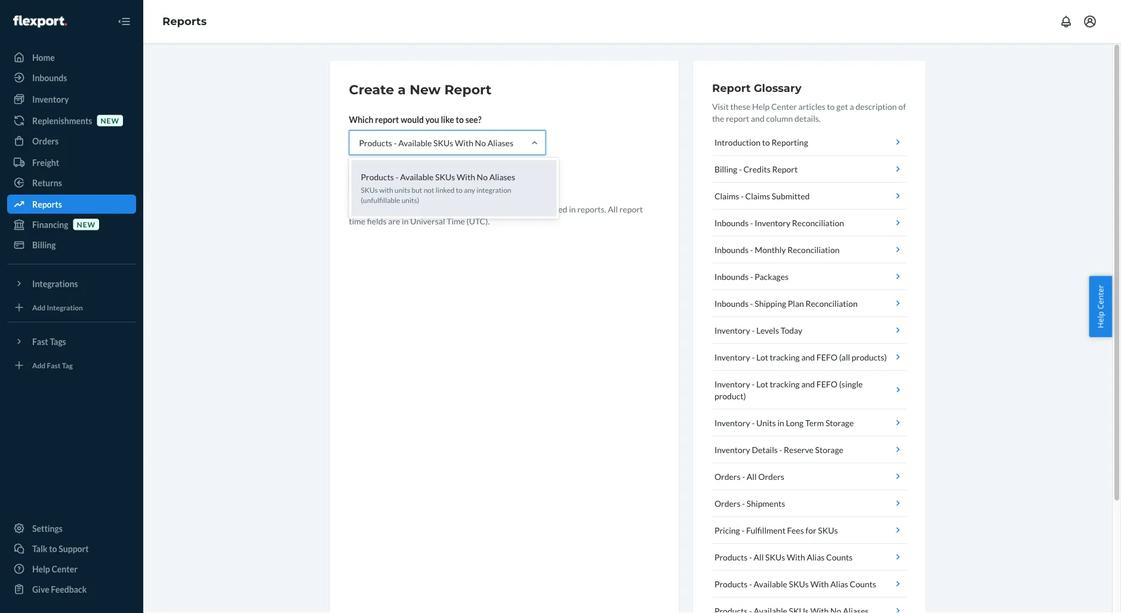 Task type: vqa. For each thing, say whether or not it's contained in the screenshot.
-
yes



Task type: locate. For each thing, give the bounding box(es) containing it.
report
[[726, 113, 749, 123], [375, 114, 399, 124], [387, 176, 411, 187], [619, 204, 643, 214]]

storage
[[826, 418, 854, 428], [815, 444, 843, 455]]

and
[[751, 113, 765, 123], [801, 352, 815, 362], [801, 379, 815, 389]]

0 vertical spatial billing
[[714, 164, 737, 174]]

and left column
[[751, 113, 765, 123]]

2 horizontal spatial help
[[1095, 311, 1106, 328]]

billing - credits report button
[[712, 156, 906, 183]]

fast left tag
[[47, 361, 61, 369]]

for up time
[[440, 204, 451, 214]]

create inside button
[[359, 176, 385, 187]]

new up billing link
[[77, 220, 96, 229]]

- inside button
[[749, 552, 752, 562]]

- for pricing - fulfillment fees for skus
[[742, 525, 745, 535]]

report left the would
[[375, 114, 399, 124]]

counts inside button
[[826, 552, 853, 562]]

0 vertical spatial reconciliation
[[792, 218, 844, 228]]

reports link
[[162, 15, 207, 28], [7, 195, 136, 214]]

1 horizontal spatial alias
[[830, 579, 848, 589]]

available inside button
[[754, 579, 787, 589]]

- up units
[[396, 172, 398, 182]]

for right fees
[[806, 525, 816, 535]]

with down fees
[[787, 552, 805, 562]]

inventory down inventory - levels today
[[714, 352, 750, 362]]

1 vertical spatial tracking
[[770, 379, 800, 389]]

inbounds - monthly reconciliation button
[[712, 236, 906, 263]]

report inside it may take up to 2 hours for new information to be reflected in reports. all report time fields are in universal time (utc).
[[619, 204, 643, 214]]

reconciliation down inbounds - inventory reconciliation button
[[788, 244, 840, 255]]

products inside button
[[714, 579, 748, 589]]

2 lot from the top
[[756, 379, 768, 389]]

inbounds - monthly reconciliation
[[714, 244, 840, 255]]

0 vertical spatial center
[[771, 101, 797, 111]]

settings
[[32, 523, 63, 533]]

inbounds down the home
[[32, 73, 67, 83]]

1 lot from the top
[[756, 352, 768, 362]]

2 horizontal spatial center
[[1095, 285, 1106, 309]]

new for financing
[[77, 220, 96, 229]]

0 vertical spatial for
[[440, 204, 451, 214]]

any
[[464, 186, 475, 194]]

are
[[388, 216, 400, 226]]

add for add fast tag
[[32, 361, 45, 369]]

alias inside button
[[830, 579, 848, 589]]

1 vertical spatial lot
[[756, 379, 768, 389]]

report right reports. at top
[[619, 204, 643, 214]]

0 vertical spatial alias
[[807, 552, 825, 562]]

products inside products - available skus with no aliases skus with units but not linked to any integration (unfulfillable units)
[[361, 172, 394, 182]]

2 tracking from the top
[[770, 379, 800, 389]]

inventory inside the inventory - lot tracking and fefo (single product)
[[714, 379, 750, 389]]

0 vertical spatial lot
[[756, 352, 768, 362]]

fefo left (single
[[817, 379, 837, 389]]

these
[[730, 101, 751, 111]]

counts inside button
[[850, 579, 876, 589]]

tracking down inventory - lot tracking and fefo (all products)
[[770, 379, 800, 389]]

report for create a new report
[[444, 81, 492, 98]]

1 vertical spatial products
[[714, 552, 748, 562]]

reconciliation for inbounds - monthly reconciliation
[[788, 244, 840, 255]]

- for claims - claims submitted
[[741, 191, 744, 201]]

be
[[524, 204, 533, 214]]

0 horizontal spatial center
[[52, 564, 78, 574]]

and down inventory - levels today button
[[801, 352, 815, 362]]

lot down inventory - levels today
[[756, 352, 768, 362]]

with inside button
[[810, 579, 829, 589]]

new up time
[[452, 204, 468, 214]]

1 vertical spatial create
[[359, 176, 385, 187]]

1 horizontal spatial billing
[[714, 164, 737, 174]]

add left integration in the left of the page
[[32, 303, 45, 312]]

- left units
[[752, 418, 755, 428]]

- left shipments
[[742, 498, 745, 508]]

1 vertical spatial counts
[[850, 579, 876, 589]]

- for inbounds - inventory reconciliation
[[750, 218, 753, 228]]

- left shipping at the right of the page
[[750, 298, 753, 308]]

billing down introduction
[[714, 164, 737, 174]]

- for inbounds - monthly reconciliation
[[750, 244, 753, 255]]

inbounds left packages
[[714, 271, 749, 281]]

alias inside button
[[807, 552, 825, 562]]

orders for orders - shipments
[[714, 498, 741, 508]]

and inside the inventory - lot tracking and fefo (single product)
[[801, 379, 815, 389]]

0 horizontal spatial help center
[[32, 564, 78, 574]]

- for billing - credits report
[[739, 164, 742, 174]]

1 vertical spatial available
[[754, 579, 787, 589]]

0 horizontal spatial for
[[440, 204, 451, 214]]

units)
[[402, 196, 419, 205]]

inventory down product)
[[714, 418, 750, 428]]

1 vertical spatial reconciliation
[[788, 244, 840, 255]]

available down products - all skus with alias counts
[[754, 579, 787, 589]]

2 vertical spatial in
[[778, 418, 784, 428]]

orders up freight in the left of the page
[[32, 136, 59, 146]]

0 horizontal spatial alias
[[807, 552, 825, 562]]

a left new
[[398, 81, 406, 98]]

all down fulfillment
[[754, 552, 764, 562]]

report down these
[[726, 113, 749, 123]]

to left get
[[827, 101, 835, 111]]

1 vertical spatial all
[[747, 471, 757, 481]]

orders up shipments
[[758, 471, 784, 481]]

billing inside button
[[714, 164, 737, 174]]

skus for products - available skus with no aliases skus with units but not linked to any integration (unfulfillable units)
[[435, 172, 455, 182]]

products for products - all skus with alias counts
[[714, 552, 748, 562]]

introduction to reporting
[[714, 137, 808, 147]]

- left monthly
[[750, 244, 753, 255]]

1 vertical spatial reports
[[32, 199, 62, 209]]

1 vertical spatial fast
[[47, 361, 61, 369]]

inventory for inventory - levels today
[[714, 325, 750, 335]]

fast left tags
[[32, 336, 48, 347]]

2 vertical spatial and
[[801, 379, 815, 389]]

available up but
[[400, 172, 434, 182]]

report left but
[[387, 176, 411, 187]]

0 horizontal spatial new
[[77, 220, 96, 229]]

settings link
[[7, 519, 136, 538]]

- inside "button"
[[742, 498, 745, 508]]

claims down the credits
[[745, 191, 770, 201]]

reports
[[162, 15, 207, 28], [32, 199, 62, 209]]

storage right the term
[[826, 418, 854, 428]]

reconciliation for inbounds - inventory reconciliation
[[792, 218, 844, 228]]

tracking inside the inventory - lot tracking and fefo (single product)
[[770, 379, 800, 389]]

0 vertical spatial fefo
[[817, 352, 837, 362]]

plan
[[788, 298, 804, 308]]

- inside the inventory - lot tracking and fefo (single product)
[[752, 379, 755, 389]]

- down products - all skus with alias counts
[[749, 579, 752, 589]]

counts for products - all skus with alias counts
[[826, 552, 853, 562]]

talk
[[32, 544, 47, 554]]

- right pricing
[[742, 525, 745, 535]]

1 horizontal spatial in
[[569, 204, 576, 214]]

1 vertical spatial fefo
[[817, 379, 837, 389]]

1 vertical spatial add
[[32, 361, 45, 369]]

1 vertical spatial help
[[1095, 311, 1106, 328]]

1 vertical spatial for
[[806, 525, 816, 535]]

0 vertical spatial storage
[[826, 418, 854, 428]]

1 horizontal spatial help center
[[1095, 285, 1106, 328]]

fefo inside inventory - lot tracking and fefo (all products) button
[[817, 352, 837, 362]]

inbounds - packages
[[714, 271, 789, 281]]

freight
[[32, 157, 59, 167]]

storage right reserve
[[815, 444, 843, 455]]

talk to support button
[[7, 539, 136, 558]]

- up inventory - units in long term storage
[[752, 379, 755, 389]]

help center link
[[7, 559, 136, 578]]

1 fefo from the top
[[817, 352, 837, 362]]

- down inventory - levels today
[[752, 352, 755, 362]]

new up orders link
[[101, 116, 119, 125]]

help inside visit these help center articles to get a description of the report and column details.
[[752, 101, 770, 111]]

with inside products - available skus with no aliases skus with units but not linked to any integration (unfulfillable units)
[[457, 172, 475, 182]]

create report button
[[349, 170, 421, 193]]

0 vertical spatial create
[[349, 81, 394, 98]]

tracking down 'today'
[[770, 352, 800, 362]]

term
[[805, 418, 824, 428]]

reconciliation down claims - claims submitted button
[[792, 218, 844, 228]]

fast tags button
[[7, 332, 136, 351]]

see?
[[465, 114, 482, 124]]

report inside button
[[772, 164, 798, 174]]

in left reports. at top
[[569, 204, 576, 214]]

0 vertical spatial add
[[32, 303, 45, 312]]

add
[[32, 303, 45, 312], [32, 361, 45, 369]]

- down claims - claims submitted
[[750, 218, 753, 228]]

- for inventory - units in long term storage
[[752, 418, 755, 428]]

2 vertical spatial all
[[754, 552, 764, 562]]

orders - all orders
[[714, 471, 784, 481]]

new inside it may take up to 2 hours for new information to be reflected in reports. all report time fields are in universal time (utc).
[[452, 204, 468, 214]]

to left any at the top left of page
[[456, 186, 463, 194]]

0 vertical spatial reports
[[162, 15, 207, 28]]

inbounds for inbounds - shipping plan reconciliation
[[714, 298, 749, 308]]

skus inside button
[[765, 552, 785, 562]]

no
[[477, 172, 488, 182]]

all inside it may take up to 2 hours for new information to be reflected in reports. all report time fields are in universal time (utc).
[[608, 204, 618, 214]]

products inside button
[[714, 552, 748, 562]]

inventory - lot tracking and fefo (all products)
[[714, 352, 887, 362]]

2 vertical spatial with
[[810, 579, 829, 589]]

0 vertical spatial all
[[608, 204, 618, 214]]

all inside button
[[754, 552, 764, 562]]

inbounds down inbounds - packages
[[714, 298, 749, 308]]

claims down billing - credits report
[[714, 191, 739, 201]]

- down billing - credits report
[[741, 191, 744, 201]]

1 vertical spatial a
[[850, 101, 854, 111]]

2 horizontal spatial with
[[810, 579, 829, 589]]

0 horizontal spatial with
[[457, 172, 475, 182]]

inventory for inventory details - reserve storage
[[714, 444, 750, 455]]

create for create report
[[359, 176, 385, 187]]

1 horizontal spatial with
[[787, 552, 805, 562]]

0 vertical spatial and
[[751, 113, 765, 123]]

glossary
[[754, 81, 802, 94]]

- left levels
[[752, 325, 755, 335]]

information
[[469, 204, 513, 214]]

0 horizontal spatial in
[[402, 216, 409, 226]]

0 vertical spatial available
[[400, 172, 434, 182]]

skus up linked in the left top of the page
[[435, 172, 455, 182]]

create report
[[359, 176, 411, 187]]

- up orders - shipments
[[742, 471, 745, 481]]

integrations
[[32, 278, 78, 289]]

add for add integration
[[32, 303, 45, 312]]

1 horizontal spatial claims
[[745, 191, 770, 201]]

create up (unfulfillable
[[359, 176, 385, 187]]

fast inside add fast tag link
[[47, 361, 61, 369]]

1 horizontal spatial new
[[101, 116, 119, 125]]

2 horizontal spatial new
[[452, 204, 468, 214]]

it
[[349, 204, 355, 214]]

1 vertical spatial billing
[[32, 240, 56, 250]]

- for inventory - lot tracking and fefo (single product)
[[752, 379, 755, 389]]

pricing - fulfillment fees for skus button
[[712, 517, 906, 544]]

report up see?
[[444, 81, 492, 98]]

0 horizontal spatial claims
[[714, 191, 739, 201]]

counts for products - available skus with alias counts
[[850, 579, 876, 589]]

lot for inventory - lot tracking and fefo (all products)
[[756, 352, 768, 362]]

with up any at the top left of page
[[457, 172, 475, 182]]

inventory - levels today button
[[712, 317, 906, 344]]

fefo for (all
[[817, 352, 837, 362]]

inbounds - shipping plan reconciliation
[[714, 298, 858, 308]]

billing for billing
[[32, 240, 56, 250]]

inventory - lot tracking and fefo (single product)
[[714, 379, 863, 401]]

with for products - available skus with alias counts
[[810, 579, 829, 589]]

to right the talk
[[49, 544, 57, 554]]

center
[[771, 101, 797, 111], [1095, 285, 1106, 309], [52, 564, 78, 574]]

alias down "products - all skus with alias counts" button
[[830, 579, 848, 589]]

available inside products - available skus with no aliases skus with units but not linked to any integration (unfulfillable units)
[[400, 172, 434, 182]]

reports.
[[577, 204, 606, 214]]

1 horizontal spatial available
[[754, 579, 787, 589]]

2 vertical spatial help
[[32, 564, 50, 574]]

shipments
[[747, 498, 785, 508]]

inbounds down claims - claims submitted
[[714, 218, 749, 228]]

create up which
[[349, 81, 394, 98]]

it may take up to 2 hours for new information to be reflected in reports. all report time fields are in universal time (utc).
[[349, 204, 643, 226]]

1 vertical spatial and
[[801, 352, 815, 362]]

2 fefo from the top
[[817, 379, 837, 389]]

0 vertical spatial help
[[752, 101, 770, 111]]

inventory for inventory - lot tracking and fefo (all products)
[[714, 352, 750, 362]]

billing for billing - credits report
[[714, 164, 737, 174]]

1 vertical spatial in
[[402, 216, 409, 226]]

billing down 'financing'
[[32, 240, 56, 250]]

1 vertical spatial new
[[452, 204, 468, 214]]

2 horizontal spatial in
[[778, 418, 784, 428]]

products
[[361, 172, 394, 182], [714, 552, 748, 562], [714, 579, 748, 589]]

0 horizontal spatial reports link
[[7, 195, 136, 214]]

0 vertical spatial help center
[[1095, 285, 1106, 328]]

reconciliation down inbounds - packages button
[[806, 298, 858, 308]]

a
[[398, 81, 406, 98], [850, 101, 854, 111]]

integration
[[477, 186, 511, 194]]

inbounds - inventory reconciliation
[[714, 218, 844, 228]]

and for inventory - lot tracking and fefo (all products)
[[801, 352, 815, 362]]

0 vertical spatial reports link
[[162, 15, 207, 28]]

in right are
[[402, 216, 409, 226]]

orders up pricing
[[714, 498, 741, 508]]

None text field
[[359, 137, 514, 149]]

tracking for (all
[[770, 352, 800, 362]]

1 vertical spatial with
[[787, 552, 805, 562]]

new
[[410, 81, 441, 98]]

add down fast tags
[[32, 361, 45, 369]]

with down "products - all skus with alias counts" button
[[810, 579, 829, 589]]

to left 2
[[401, 204, 409, 214]]

to left reporting
[[762, 137, 770, 147]]

inbounds up inbounds - packages
[[714, 244, 749, 255]]

1 vertical spatial center
[[1095, 285, 1106, 309]]

inventory up replenishments
[[32, 94, 69, 104]]

orders up orders - shipments
[[714, 471, 741, 481]]

1 vertical spatial help center
[[32, 564, 78, 574]]

2
[[411, 204, 416, 214]]

orders inside "button"
[[714, 498, 741, 508]]

with inside button
[[787, 552, 805, 562]]

inventory left levels
[[714, 325, 750, 335]]

0 vertical spatial tracking
[[770, 352, 800, 362]]

0 vertical spatial in
[[569, 204, 576, 214]]

home
[[32, 52, 55, 62]]

lot up units
[[756, 379, 768, 389]]

0 vertical spatial fast
[[32, 336, 48, 347]]

help inside button
[[1095, 311, 1106, 328]]

1 vertical spatial storage
[[815, 444, 843, 455]]

1 tracking from the top
[[770, 352, 800, 362]]

1 horizontal spatial a
[[850, 101, 854, 111]]

0 horizontal spatial report
[[444, 81, 492, 98]]

a right get
[[850, 101, 854, 111]]

0 horizontal spatial a
[[398, 81, 406, 98]]

0 vertical spatial products
[[361, 172, 394, 182]]

2 vertical spatial center
[[52, 564, 78, 574]]

all inside button
[[747, 471, 757, 481]]

skus
[[435, 172, 455, 182], [361, 186, 378, 194], [818, 525, 838, 535], [765, 552, 785, 562], [789, 579, 809, 589]]

0 horizontal spatial billing
[[32, 240, 56, 250]]

tracking for (single
[[770, 379, 800, 389]]

inventory up orders - all orders
[[714, 444, 750, 455]]

orders link
[[7, 131, 136, 150]]

all up orders - shipments
[[747, 471, 757, 481]]

1 vertical spatial alias
[[830, 579, 848, 589]]

0 vertical spatial new
[[101, 116, 119, 125]]

0 vertical spatial with
[[457, 172, 475, 182]]

0 horizontal spatial available
[[400, 172, 434, 182]]

fefo inside the inventory - lot tracking and fefo (single product)
[[817, 379, 837, 389]]

2 vertical spatial products
[[714, 579, 748, 589]]

inventory up product)
[[714, 379, 750, 389]]

orders for orders - all orders
[[714, 471, 741, 481]]

report glossary
[[712, 81, 802, 94]]

skus down pricing - fulfillment fees for skus
[[765, 552, 785, 562]]

1 add from the top
[[32, 303, 45, 312]]

report up these
[[712, 81, 751, 94]]

- left the credits
[[739, 164, 742, 174]]

fefo left (all
[[817, 352, 837, 362]]

- inside products - available skus with no aliases skus with units but not linked to any integration (unfulfillable units)
[[396, 172, 398, 182]]

with for products - available skus with no aliases skus with units but not linked to any integration (unfulfillable units)
[[457, 172, 475, 182]]

- for inventory - lot tracking and fefo (all products)
[[752, 352, 755, 362]]

(all
[[839, 352, 850, 362]]

skus up (unfulfillable
[[361, 186, 378, 194]]

help center inside help center link
[[32, 564, 78, 574]]

get
[[836, 101, 848, 111]]

inbounds
[[32, 73, 67, 83], [714, 218, 749, 228], [714, 244, 749, 255], [714, 271, 749, 281], [714, 298, 749, 308]]

but
[[412, 186, 422, 194]]

- down fulfillment
[[749, 552, 752, 562]]

-
[[739, 164, 742, 174], [396, 172, 398, 182], [741, 191, 744, 201], [750, 218, 753, 228], [750, 244, 753, 255], [750, 271, 753, 281], [750, 298, 753, 308], [752, 325, 755, 335], [752, 352, 755, 362], [752, 379, 755, 389], [752, 418, 755, 428], [779, 444, 782, 455], [742, 471, 745, 481], [742, 498, 745, 508], [742, 525, 745, 535], [749, 552, 752, 562], [749, 579, 752, 589]]

lot
[[756, 352, 768, 362], [756, 379, 768, 389]]

available
[[400, 172, 434, 182], [754, 579, 787, 589]]

1 horizontal spatial help
[[752, 101, 770, 111]]

1 horizontal spatial center
[[771, 101, 797, 111]]

- left packages
[[750, 271, 753, 281]]

lot inside the inventory - lot tracking and fefo (single product)
[[756, 379, 768, 389]]

inbounds for inbounds - inventory reconciliation
[[714, 218, 749, 228]]

report for billing - credits report
[[772, 164, 798, 174]]

0 vertical spatial counts
[[826, 552, 853, 562]]

reconciliation
[[792, 218, 844, 228], [788, 244, 840, 255], [806, 298, 858, 308]]

all right reports. at top
[[608, 204, 618, 214]]

1 horizontal spatial for
[[806, 525, 816, 535]]

2 horizontal spatial report
[[772, 164, 798, 174]]

articles
[[798, 101, 825, 111]]

visit these help center articles to get a description of the report and column details.
[[712, 101, 906, 123]]

alias down pricing - fulfillment fees for skus button
[[807, 552, 825, 562]]

2 vertical spatial new
[[77, 220, 96, 229]]

skus down "products - all skus with alias counts" button
[[789, 579, 809, 589]]

and down inventory - lot tracking and fefo (all products) button
[[801, 379, 815, 389]]

create for create a new report
[[349, 81, 394, 98]]

in left long
[[778, 418, 784, 428]]

report down reporting
[[772, 164, 798, 174]]

fast tags
[[32, 336, 66, 347]]

2 add from the top
[[32, 361, 45, 369]]

in
[[569, 204, 576, 214], [402, 216, 409, 226], [778, 418, 784, 428]]



Task type: describe. For each thing, give the bounding box(es) containing it.
introduction to reporting button
[[712, 129, 906, 156]]

feedback
[[51, 584, 87, 594]]

product)
[[714, 391, 746, 401]]

inventory link
[[7, 90, 136, 109]]

inventory - levels today
[[714, 325, 802, 335]]

center inside visit these help center articles to get a description of the report and column details.
[[771, 101, 797, 111]]

give feedback
[[32, 584, 87, 594]]

fulfillment
[[746, 525, 786, 535]]

0 vertical spatial a
[[398, 81, 406, 98]]

inventory - lot tracking and fefo (all products) button
[[712, 344, 906, 371]]

tags
[[50, 336, 66, 347]]

0 horizontal spatial reports
[[32, 199, 62, 209]]

units
[[756, 418, 776, 428]]

inbounds link
[[7, 68, 136, 87]]

center inside help center button
[[1095, 285, 1106, 309]]

financing
[[32, 219, 68, 230]]

orders - all orders button
[[712, 463, 906, 490]]

reporting
[[772, 137, 808, 147]]

inventory for inventory - units in long term storage
[[714, 418, 750, 428]]

products - all skus with alias counts
[[714, 552, 853, 562]]

skus for products - available skus with alias counts
[[789, 579, 809, 589]]

fees
[[787, 525, 804, 535]]

- for products - available skus with no aliases skus with units but not linked to any integration (unfulfillable units)
[[396, 172, 398, 182]]

give
[[32, 584, 49, 594]]

products - available skus with alias counts
[[714, 579, 876, 589]]

shipping
[[755, 298, 786, 308]]

credits
[[743, 164, 771, 174]]

up
[[391, 204, 400, 214]]

add fast tag link
[[7, 356, 136, 375]]

inventory for inventory - lot tracking and fefo (single product)
[[714, 379, 750, 389]]

like
[[441, 114, 454, 124]]

products - available skus with alias counts button
[[712, 571, 906, 598]]

in inside button
[[778, 418, 784, 428]]

to left "be" at left top
[[514, 204, 522, 214]]

to inside visit these help center articles to get a description of the report and column details.
[[827, 101, 835, 111]]

home link
[[7, 48, 136, 67]]

levels
[[756, 325, 779, 335]]

open notifications image
[[1059, 14, 1073, 29]]

pricing
[[714, 525, 740, 535]]

fast inside fast tags dropdown button
[[32, 336, 48, 347]]

to inside products - available skus with no aliases skus with units but not linked to any integration (unfulfillable units)
[[456, 186, 463, 194]]

time
[[447, 216, 465, 226]]

- for inventory - levels today
[[752, 325, 755, 335]]

help center button
[[1089, 276, 1112, 337]]

linked
[[436, 186, 455, 194]]

- for orders - shipments
[[742, 498, 745, 508]]

units
[[395, 186, 410, 194]]

products)
[[852, 352, 887, 362]]

alias for products - all skus with alias counts
[[807, 552, 825, 562]]

flexport logo image
[[13, 16, 67, 27]]

support
[[59, 544, 89, 554]]

available for products - available skus with no aliases skus with units but not linked to any integration (unfulfillable units)
[[400, 172, 434, 182]]

products for products - available skus with no aliases skus with units but not linked to any integration (unfulfillable units)
[[361, 172, 394, 182]]

inbounds for inbounds - packages
[[714, 271, 749, 281]]

billing link
[[7, 235, 136, 254]]

orders - shipments button
[[712, 490, 906, 517]]

orders for orders
[[32, 136, 59, 146]]

long
[[786, 418, 804, 428]]

1 horizontal spatial reports link
[[162, 15, 207, 28]]

add integration
[[32, 303, 83, 312]]

products - all skus with alias counts button
[[712, 544, 906, 571]]

column
[[766, 113, 793, 123]]

inbounds for inbounds - monthly reconciliation
[[714, 244, 749, 255]]

returns
[[32, 178, 62, 188]]

skus right fees
[[818, 525, 838, 535]]

packages
[[755, 271, 789, 281]]

- for products - available skus with alias counts
[[749, 579, 752, 589]]

report inside visit these help center articles to get a description of the report and column details.
[[726, 113, 749, 123]]

(unfulfillable
[[361, 196, 400, 205]]

integration
[[47, 303, 83, 312]]

- for inbounds - packages
[[750, 271, 753, 281]]

inbounds - packages button
[[712, 263, 906, 290]]

available for products - available skus with alias counts
[[754, 579, 787, 589]]

open account menu image
[[1083, 14, 1097, 29]]

claims - claims submitted button
[[712, 183, 906, 210]]

inventory - units in long term storage
[[714, 418, 854, 428]]

and for inventory - lot tracking and fefo (single product)
[[801, 379, 815, 389]]

- for orders - all orders
[[742, 471, 745, 481]]

new for replenishments
[[101, 116, 119, 125]]

inventory details - reserve storage
[[714, 444, 843, 455]]

returns link
[[7, 173, 136, 192]]

to right like
[[456, 114, 464, 124]]

talk to support
[[32, 544, 89, 554]]

products for products - available skus with alias counts
[[714, 579, 748, 589]]

introduction
[[714, 137, 761, 147]]

close navigation image
[[117, 14, 131, 29]]

center inside help center link
[[52, 564, 78, 574]]

report inside button
[[387, 176, 411, 187]]

2 claims from the left
[[745, 191, 770, 201]]

all for orders
[[747, 471, 757, 481]]

for inside it may take up to 2 hours for new information to be reflected in reports. all report time fields are in universal time (utc).
[[440, 204, 451, 214]]

would
[[401, 114, 424, 124]]

1 vertical spatial reports link
[[7, 195, 136, 214]]

details.
[[795, 113, 821, 123]]

create a new report
[[349, 81, 492, 98]]

alias for products - available skus with alias counts
[[830, 579, 848, 589]]

pricing - fulfillment fees for skus
[[714, 525, 838, 535]]

(single
[[839, 379, 863, 389]]

inventory details - reserve storage button
[[712, 436, 906, 463]]

reserve
[[784, 444, 814, 455]]

skus for products - all skus with alias counts
[[765, 552, 785, 562]]

lot for inventory - lot tracking and fefo (single product)
[[756, 379, 768, 389]]

- for products - all skus with alias counts
[[749, 552, 752, 562]]

which report would you like to see?
[[349, 114, 482, 124]]

a inside visit these help center articles to get a description of the report and column details.
[[850, 101, 854, 111]]

fefo for (single
[[817, 379, 837, 389]]

all for products
[[754, 552, 764, 562]]

inventory up monthly
[[755, 218, 790, 228]]

1 claims from the left
[[714, 191, 739, 201]]

- right details
[[779, 444, 782, 455]]

help center inside help center button
[[1095, 285, 1106, 328]]

- for inbounds - shipping plan reconciliation
[[750, 298, 753, 308]]

inventory - lot tracking and fefo (single product) button
[[712, 371, 906, 410]]

for inside button
[[806, 525, 816, 535]]

give feedback button
[[7, 580, 136, 599]]

replenishments
[[32, 116, 92, 126]]

with for products - all skus with alias counts
[[787, 552, 805, 562]]

not
[[424, 186, 434, 194]]

inbounds for inbounds
[[32, 73, 67, 83]]

2 vertical spatial reconciliation
[[806, 298, 858, 308]]

inbounds - shipping plan reconciliation button
[[712, 290, 906, 317]]

with
[[379, 186, 393, 194]]

orders - shipments
[[714, 498, 785, 508]]

billing - credits report
[[714, 164, 798, 174]]

inventory for inventory
[[32, 94, 69, 104]]

and inside visit these help center articles to get a description of the report and column details.
[[751, 113, 765, 123]]

tag
[[62, 361, 73, 369]]

1 horizontal spatial report
[[712, 81, 751, 94]]

1 horizontal spatial reports
[[162, 15, 207, 28]]

the
[[712, 113, 724, 123]]

0 horizontal spatial help
[[32, 564, 50, 574]]

aliases
[[489, 172, 515, 182]]

submitted
[[772, 191, 810, 201]]

hours
[[417, 204, 438, 214]]

details
[[752, 444, 778, 455]]

you
[[425, 114, 439, 124]]

integrations button
[[7, 274, 136, 293]]

visit
[[712, 101, 729, 111]]



